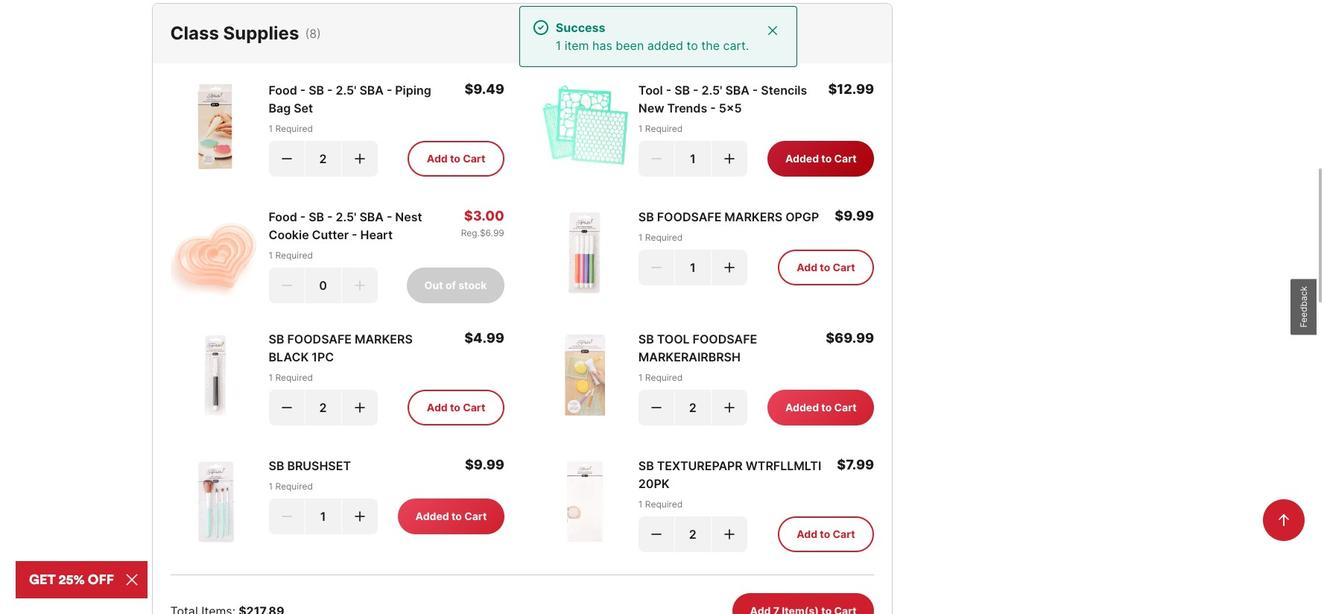 Task type: vqa. For each thing, say whether or not it's contained in the screenshot.


Task type: locate. For each thing, give the bounding box(es) containing it.
1 inside sb tool foodsafe markerairbrsh 1 required
[[639, 372, 643, 383]]

1 left item
[[556, 38, 561, 53]]

1 down the 20pk
[[639, 498, 643, 510]]

$69.99
[[826, 330, 874, 346]]

texturepapr
[[657, 458, 743, 473]]

2 vertical spatial added
[[416, 510, 449, 523]]

to for food - sb - 2.5' sba - piping bag set
[[450, 152, 461, 165]]

tool - sb - 2.5' sba - stencils new trends - 5x5 image
[[540, 81, 630, 170]]

button to decrement counter for number stepper image down bag
[[279, 151, 294, 166]]

added to cart
[[785, 152, 857, 165], [785, 401, 857, 414], [416, 510, 487, 523]]

markers for $4.99
[[355, 331, 413, 346]]

5x5
[[719, 100, 742, 115]]

markers inside sb foodsafe markers opgp 1 required
[[725, 209, 783, 224]]

number stepper text field down sb brushset 1 required
[[305, 498, 341, 534]]

set
[[294, 100, 313, 115]]

sba for $9.49
[[360, 83, 384, 97]]

1 food from the top
[[269, 83, 297, 97]]

sb up black
[[269, 331, 284, 346]]

button to increment counter for number stepper image
[[352, 151, 367, 166], [722, 260, 737, 275], [352, 400, 367, 415], [722, 400, 737, 415], [352, 509, 367, 524], [722, 527, 737, 542]]

1 down bag
[[269, 123, 273, 134]]

2 vertical spatial added to cart
[[416, 510, 487, 523]]

add to cart button for $7.99
[[778, 516, 874, 552]]

added for $12.99
[[785, 152, 819, 165]]

required down markerairbrsh
[[645, 372, 683, 383]]

food - sb - 2.5' sba - piping bag set link
[[269, 81, 456, 117]]

)
[[317, 26, 321, 41]]

sb right sb foodsafe markers opgp image at the left top of the page
[[639, 209, 654, 224]]

button to increment counter for number stepper image for $4.99
[[352, 400, 367, 415]]

0 vertical spatial $9.99
[[835, 208, 874, 223]]

1 right sb foodsafe markers opgp image at the left top of the page
[[639, 232, 643, 243]]

1 vertical spatial $9.99
[[465, 457, 504, 472]]

required down 'cookie'
[[275, 249, 313, 261]]

required down sb foodsafe markers opgp link on the top of page
[[645, 232, 683, 243]]

8
[[309, 26, 317, 41]]

sb foodsafe markers black 1pc image
[[170, 330, 260, 419]]

tool - sb - 2.5' sba - stencils new trends - 5x5 1 required
[[639, 83, 810, 134]]

sb inside sb foodsafe markers opgp 1 required
[[639, 209, 654, 224]]

add to cart for $9.49
[[427, 152, 485, 165]]

food - sb - 2.5' sba - piping bag set image
[[170, 81, 260, 170]]

number stepper text field down set at the top left of the page
[[305, 141, 341, 176]]

added to cart button for $12.99
[[768, 141, 874, 176]]

1 vertical spatial added to cart button
[[768, 390, 874, 425]]

1 down markerairbrsh
[[639, 372, 643, 383]]

added to cart for $9.99
[[416, 510, 487, 523]]

2.5'
[[336, 83, 357, 97], [702, 83, 722, 97], [336, 209, 357, 224]]

button to decrement counter for number stepper image for $9.49
[[279, 151, 294, 166]]

sb inside tool - sb - 2.5' sba - stencils new trends - 5x5 1 required
[[675, 83, 690, 97]]

sba inside tool - sb - 2.5' sba - stencils new trends - 5x5 1 required
[[725, 83, 750, 97]]

food inside food - sb - 2.5' sba - nest cookie cutter - heart 1 required
[[269, 209, 297, 224]]

nest
[[395, 209, 422, 224]]

cart.
[[723, 38, 749, 53]]

food up 'cookie'
[[269, 209, 297, 224]]

Number Stepper text field
[[675, 141, 711, 176], [305, 390, 341, 425], [305, 498, 341, 534], [675, 516, 711, 552]]

button to decrement counter for number stepper image
[[279, 151, 294, 166], [279, 400, 294, 415], [649, 400, 664, 415]]

foodsafe
[[657, 209, 722, 224], [287, 331, 352, 346], [693, 331, 757, 346]]

to
[[687, 38, 698, 53], [450, 152, 461, 165], [822, 152, 832, 165], [820, 261, 830, 274], [450, 401, 461, 414], [822, 401, 832, 414], [452, 510, 462, 523], [820, 528, 830, 540]]

number stepper text field down 1pc at the bottom left of the page
[[305, 390, 341, 425]]

food - sb - 2.5' sba - nest cookie cutter - heart 1 required
[[269, 209, 425, 261]]

number stepper text field left button to increment counter for number stepper icon
[[675, 141, 711, 176]]

$9.99 for sb brushset
[[465, 457, 504, 472]]

foodsafe inside sb foodsafe markers opgp 1 required
[[657, 209, 722, 224]]

food - sb - 2.5' sba - nest cookie cutter - heart link
[[269, 208, 452, 243]]

cart
[[463, 152, 485, 165], [834, 152, 857, 165], [833, 261, 855, 274], [463, 401, 485, 414], [834, 401, 857, 414], [464, 510, 487, 523], [833, 528, 855, 540]]

cookie
[[269, 227, 309, 242]]

1 horizontal spatial $9.99
[[835, 208, 874, 223]]

required inside tool - sb - 2.5' sba - stencils new trends - 5x5 1 required
[[645, 123, 683, 134]]

button to increment counter for number stepper image for $7.99
[[722, 527, 737, 542]]

success 1 item has been added to the cart.
[[556, 20, 749, 53]]

2 vertical spatial added to cart button
[[398, 498, 504, 534]]

added for $69.99
[[785, 401, 819, 414]]

sb tool foodsafe markerairbrsh image
[[540, 330, 630, 419]]

1 vertical spatial food
[[269, 209, 297, 224]]

button to decrement counter for number stepper image down black
[[279, 400, 294, 415]]

added to cart button for $69.99
[[768, 390, 874, 425]]

$9.99 for sb foodsafe markers opgp
[[835, 208, 874, 223]]

to for sb foodsafe markers opgp
[[820, 261, 830, 274]]

button to decrement counter for number stepper image for $69.99
[[649, 400, 664, 415]]

1 down 'cookie'
[[269, 249, 273, 261]]

black
[[269, 349, 309, 364]]

required inside sb brushset 1 required
[[275, 480, 313, 492]]

2.5' inside tool - sb - 2.5' sba - stencils new trends - 5x5 1 required
[[702, 83, 722, 97]]

to for sb texturepapr wtrfllmlti 20pk
[[820, 528, 830, 540]]

out of stock button
[[407, 267, 504, 303]]

added
[[647, 38, 683, 53]]

add to cart button
[[408, 141, 504, 176], [778, 249, 874, 285], [408, 390, 504, 425], [778, 516, 874, 552]]

1 vertical spatial added
[[785, 401, 819, 414]]

sb up the 20pk
[[639, 458, 654, 473]]

class supplies ( 8 )
[[170, 22, 321, 44]]

sba up heart
[[360, 209, 384, 224]]

required
[[275, 123, 313, 134], [645, 123, 683, 134], [645, 232, 683, 243], [275, 249, 313, 261], [275, 372, 313, 383], [645, 372, 683, 383], [275, 480, 313, 492], [645, 498, 683, 510]]

required inside food - sb - 2.5' sba - piping bag set 1 required
[[275, 123, 313, 134]]

piping
[[395, 83, 431, 97]]

foodsafe inside sb foodsafe markers black 1pc 1 required
[[287, 331, 352, 346]]

markers
[[725, 209, 783, 224], [355, 331, 413, 346]]

add
[[427, 152, 448, 165], [797, 261, 818, 274], [427, 401, 448, 414], [797, 528, 818, 540]]

food inside food - sb - 2.5' sba - piping bag set 1 required
[[269, 83, 297, 97]]

2.5' inside food - sb - 2.5' sba - nest cookie cutter - heart 1 required
[[336, 209, 357, 224]]

sb foodsafe markers opgp image
[[540, 208, 630, 297]]

sb left brushset
[[269, 458, 284, 473]]

sb up cutter
[[309, 209, 324, 224]]

button to decrement counter for number stepper image for $4.99
[[279, 400, 294, 415]]

$12.99
[[828, 81, 874, 97]]

0 vertical spatial food
[[269, 83, 297, 97]]

required down new
[[645, 123, 683, 134]]

tool - sb - 2.5' sba - stencils new trends - 5x5 link
[[639, 81, 819, 117]]

reg.$6.99
[[461, 227, 504, 238]]

sba left piping
[[360, 83, 384, 97]]

item
[[565, 38, 589, 53]]

2 food from the top
[[269, 209, 297, 224]]

$9.99
[[835, 208, 874, 223], [465, 457, 504, 472]]

1 inside sb brushset 1 required
[[269, 480, 273, 492]]

tool
[[657, 331, 690, 346]]

sb foodsafe markers opgp 1 required
[[639, 209, 819, 243]]

bag
[[269, 100, 291, 115]]

to inside success 1 item has been added to the cart.
[[687, 38, 698, 53]]

1 inside tool - sb - 2.5' sba - stencils new trends - 5x5 1 required
[[639, 123, 643, 134]]

sba inside food - sb - 2.5' sba - piping bag set 1 required
[[360, 83, 384, 97]]

sb up set at the top left of the page
[[309, 83, 324, 97]]

sb up trends
[[675, 83, 690, 97]]

button to increment counter for number stepper image for $9.49
[[352, 151, 367, 166]]

food up bag
[[269, 83, 297, 97]]

0 vertical spatial added to cart button
[[768, 141, 874, 176]]

sba up 5x5
[[725, 83, 750, 97]]

1 down black
[[269, 372, 273, 383]]

0 horizontal spatial $9.99
[[465, 457, 504, 472]]

0 vertical spatial added to cart
[[785, 152, 857, 165]]

added
[[785, 152, 819, 165], [785, 401, 819, 414], [416, 510, 449, 523]]

0 vertical spatial markers
[[725, 209, 783, 224]]

1 vertical spatial markers
[[355, 331, 413, 346]]

button to decrement counter for number stepper image down markerairbrsh
[[649, 400, 664, 415]]

required down set at the top left of the page
[[275, 123, 313, 134]]

1pc
[[312, 349, 334, 364]]

cart for sb texturepapr wtrfllmlti 20pk
[[833, 528, 855, 540]]

sb left tool
[[639, 331, 654, 346]]

1 inside food - sb - 2.5' sba - piping bag set 1 required
[[269, 123, 273, 134]]

1 vertical spatial added to cart
[[785, 401, 857, 414]]

1 down new
[[639, 123, 643, 134]]

required down black
[[275, 372, 313, 383]]

markers inside sb foodsafe markers black 1pc 1 required
[[355, 331, 413, 346]]

sb foodsafe markers black 1pc link
[[269, 330, 456, 366]]

0 vertical spatial added
[[785, 152, 819, 165]]

$3.00
[[464, 208, 504, 223]]

required down the 20pk
[[645, 498, 683, 510]]

add to cart button for $4.99
[[408, 390, 504, 425]]

2.5' inside food - sb - 2.5' sba - piping bag set 1 required
[[336, 83, 357, 97]]

required inside sb texturepapr wtrfllmlti 20pk 1 required
[[645, 498, 683, 510]]

of
[[446, 279, 456, 292]]

tabler image
[[532, 19, 550, 37]]

number stepper text field down sb foodsafe markers opgp 1 required
[[675, 249, 711, 285]]

out
[[425, 279, 443, 292]]

wtrfllmlti
[[746, 458, 822, 473]]

food
[[269, 83, 297, 97], [269, 209, 297, 224]]

1
[[556, 38, 561, 53], [269, 123, 273, 134], [639, 123, 643, 134], [639, 232, 643, 243], [269, 249, 273, 261], [269, 372, 273, 383], [639, 372, 643, 383], [269, 480, 273, 492], [639, 498, 643, 510]]

0 horizontal spatial markers
[[355, 331, 413, 346]]

Number Stepper text field
[[305, 141, 341, 176], [675, 249, 711, 285], [305, 267, 341, 303], [675, 390, 711, 425]]

stock
[[458, 279, 487, 292]]

-
[[300, 83, 306, 97], [327, 83, 333, 97], [387, 83, 392, 97], [666, 83, 672, 97], [693, 83, 699, 97], [753, 83, 758, 97], [710, 100, 716, 115], [300, 209, 306, 224], [327, 209, 333, 224], [387, 209, 392, 224], [352, 227, 357, 242]]

out of stock
[[425, 279, 487, 292]]

added to cart button
[[768, 141, 874, 176], [768, 390, 874, 425], [398, 498, 504, 534]]

required down sb brushset link
[[275, 480, 313, 492]]

added to cart for $12.99
[[785, 152, 857, 165]]

1 down sb brushset link
[[269, 480, 273, 492]]

sb inside sb texturepapr wtrfllmlti 20pk 1 required
[[639, 458, 654, 473]]

markers for $9.99
[[725, 209, 783, 224]]

heart
[[360, 227, 393, 242]]

food for cookie
[[269, 209, 297, 224]]

1 horizontal spatial markers
[[725, 209, 783, 224]]

button to decrement counter for number stepper image
[[649, 527, 664, 542]]

1 inside success 1 item has been added to the cart.
[[556, 38, 561, 53]]

sb
[[309, 83, 324, 97], [675, 83, 690, 97], [309, 209, 324, 224], [639, 209, 654, 224], [269, 331, 284, 346], [639, 331, 654, 346], [269, 458, 284, 473], [639, 458, 654, 473]]

sba
[[360, 83, 384, 97], [725, 83, 750, 97], [360, 209, 384, 224]]

to for sb foodsafe markers black 1pc
[[450, 401, 461, 414]]

add for $7.99
[[797, 528, 818, 540]]

button to increment counter for number stepper image for $69.99
[[722, 400, 737, 415]]

sb foodsafe markers black 1pc 1 required
[[269, 331, 416, 383]]

add for $4.99
[[427, 401, 448, 414]]

add to cart
[[427, 152, 485, 165], [797, 261, 855, 274], [427, 401, 485, 414], [797, 528, 855, 540]]

required inside sb foodsafe markers opgp 1 required
[[645, 232, 683, 243]]

to for tool - sb - 2.5' sba - stencils new trends - 5x5
[[822, 152, 832, 165]]

the
[[701, 38, 720, 53]]

add for $9.49
[[427, 152, 448, 165]]

sb tool foodsafe markerairbrsh link
[[639, 330, 817, 366]]



Task type: describe. For each thing, give the bounding box(es) containing it.
foodsafe for $9.99
[[657, 209, 722, 224]]

success
[[556, 20, 606, 35]]

cart for tool - sb - 2.5' sba - stencils new trends - 5x5
[[834, 152, 857, 165]]

sb texturepapr wtrfllmlti 20pk link
[[639, 457, 828, 492]]

$7.99
[[837, 457, 874, 472]]

markerairbrsh
[[639, 349, 741, 364]]

brushset
[[287, 458, 351, 473]]

sb inside sb foodsafe markers black 1pc 1 required
[[269, 331, 284, 346]]

sb texturepapr wtrfllmlti 20pk 1 required
[[639, 458, 824, 510]]

sb inside sb brushset 1 required
[[269, 458, 284, 473]]

2.5' for $9.49
[[336, 83, 357, 97]]

to for sb tool foodsafe markerairbrsh
[[822, 401, 832, 414]]

$9.49
[[465, 81, 504, 97]]

food - sb - 2.5' sba - nest cookie cutter - heart image
[[170, 208, 260, 297]]

required inside sb tool foodsafe markerairbrsh 1 required
[[645, 372, 683, 383]]

sb tool foodsafe markerairbrsh 1 required
[[639, 331, 760, 383]]

close image
[[768, 26, 777, 35]]

food for bag
[[269, 83, 297, 97]]

added for $9.99
[[416, 510, 449, 523]]

cart for sb tool foodsafe markerairbrsh
[[834, 401, 857, 414]]

sb inside food - sb - 2.5' sba - nest cookie cutter - heart 1 required
[[309, 209, 324, 224]]

class
[[170, 22, 219, 44]]

number stepper text field down cutter
[[305, 267, 341, 303]]

add to cart for $4.99
[[427, 401, 485, 414]]

sb inside sb tool foodsafe markerairbrsh 1 required
[[639, 331, 654, 346]]

sb texturepapr wtrfllmlti 20pk image
[[540, 457, 630, 546]]

added to cart button for $9.99
[[398, 498, 504, 534]]

stencils
[[761, 83, 807, 97]]

add for $9.99
[[797, 261, 818, 274]]

required inside sb foodsafe markers black 1pc 1 required
[[275, 372, 313, 383]]

1 inside sb foodsafe markers opgp 1 required
[[639, 232, 643, 243]]

1 inside sb texturepapr wtrfllmlti 20pk 1 required
[[639, 498, 643, 510]]

$4.99
[[464, 330, 504, 346]]

been
[[616, 38, 644, 53]]

sb brushset image
[[170, 457, 260, 546]]

1 inside sb foodsafe markers black 1pc 1 required
[[269, 372, 273, 383]]

food - sb - 2.5' sba - piping bag set 1 required
[[269, 83, 434, 134]]

cutter
[[312, 227, 349, 242]]

supplies
[[223, 22, 299, 44]]

sb inside food - sb - 2.5' sba - piping bag set 1 required
[[309, 83, 324, 97]]

opgp
[[786, 209, 819, 224]]

has
[[592, 38, 613, 53]]

added to cart for $69.99
[[785, 401, 857, 414]]

new
[[639, 100, 664, 115]]

cart for sb foodsafe markers opgp
[[833, 261, 855, 274]]

1 inside food - sb - 2.5' sba - nest cookie cutter - heart 1 required
[[269, 249, 273, 261]]

sb brushset 1 required
[[269, 458, 351, 492]]

button to increment counter for number stepper image
[[722, 151, 737, 166]]

2.5' for $12.99
[[702, 83, 722, 97]]

foodsafe inside sb tool foodsafe markerairbrsh 1 required
[[693, 331, 757, 346]]

tool
[[639, 83, 663, 97]]

to for sb brushset
[[452, 510, 462, 523]]

foodsafe for $4.99
[[287, 331, 352, 346]]

cart for sb brushset
[[464, 510, 487, 523]]

sb brushset link
[[269, 457, 351, 475]]

sba for $12.99
[[725, 83, 750, 97]]

add to cart for $7.99
[[797, 528, 855, 540]]

trends
[[667, 100, 707, 115]]

add to cart button for $9.99
[[778, 249, 874, 285]]

add to cart for $9.99
[[797, 261, 855, 274]]

20pk
[[639, 476, 670, 491]]

cart for food - sb - 2.5' sba - piping bag set
[[463, 152, 485, 165]]

sb foodsafe markers opgp link
[[639, 208, 819, 226]]

(
[[305, 26, 309, 41]]

$3.00 reg.$6.99
[[461, 208, 504, 238]]

required inside food - sb - 2.5' sba - nest cookie cutter - heart 1 required
[[275, 249, 313, 261]]

sba inside food - sb - 2.5' sba - nest cookie cutter - heart 1 required
[[360, 209, 384, 224]]

number stepper text field right button to decrement counter for number stepper image
[[675, 516, 711, 552]]

cart for sb foodsafe markers black 1pc
[[463, 401, 485, 414]]

add to cart button for $9.49
[[408, 141, 504, 176]]

number stepper text field down sb tool foodsafe markerairbrsh 1 required
[[675, 390, 711, 425]]



